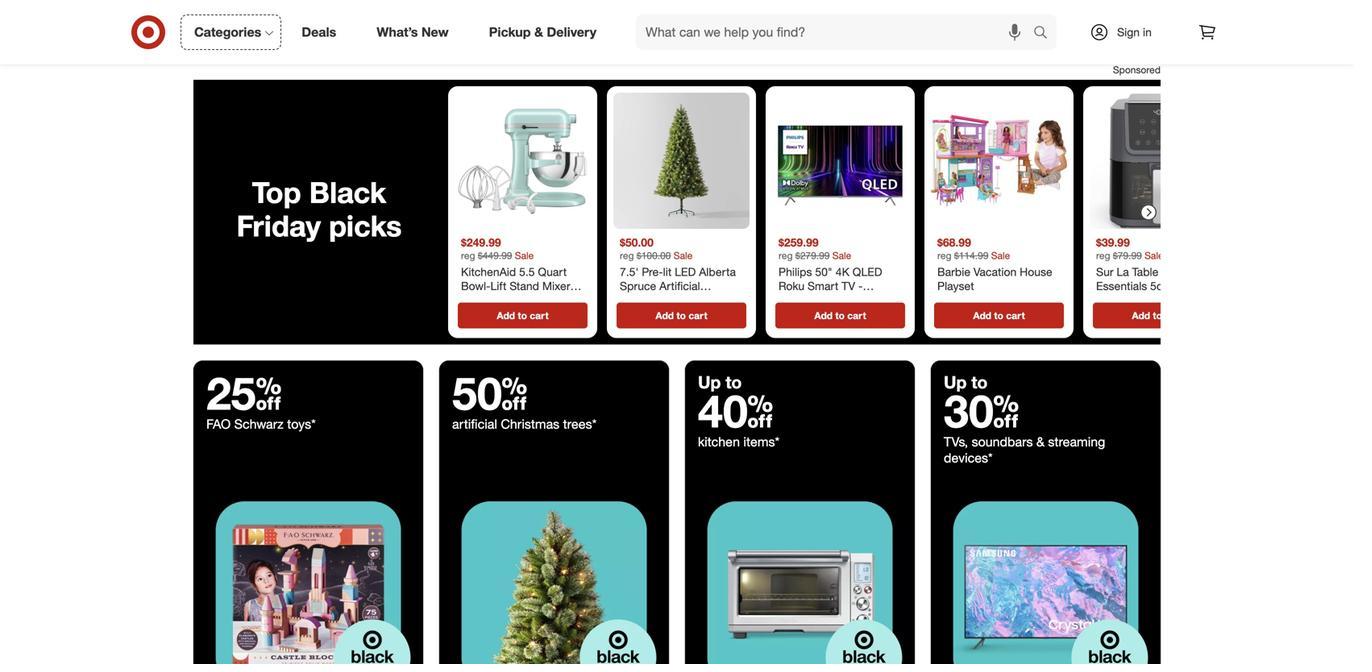 Task type: vqa. For each thing, say whether or not it's contained in the screenshot.
holiday
no



Task type: locate. For each thing, give the bounding box(es) containing it.
add
[[497, 310, 515, 322], [656, 310, 674, 322], [815, 310, 833, 322], [974, 310, 992, 322], [1132, 310, 1151, 322]]

5qt
[[1151, 279, 1167, 293]]

reg up sur
[[1097, 250, 1111, 262]]

5 add from the left
[[1132, 310, 1151, 322]]

2 target black friday image from the left
[[439, 480, 669, 664]]

soundbars
[[972, 434, 1033, 450]]

2 up from the left
[[944, 372, 967, 393]]

add for $259.99
[[815, 310, 833, 322]]

sale inside $50.00 reg $100.00 sale
[[674, 250, 693, 262]]

kitchen items*
[[698, 434, 780, 450]]

sign
[[1118, 25, 1140, 39]]

to down 'ice'
[[518, 310, 527, 322]]

$114.99
[[955, 250, 989, 262]]

to for $259.99
[[836, 310, 845, 322]]

sale inside $249.99 reg $449.99 sale kitchenaid 5.5 quart bowl-lift stand mixer - ksm55 - ice
[[515, 250, 534, 262]]

5 add to cart button from the left
[[1093, 303, 1223, 329]]

- left 'ice'
[[501, 293, 506, 307]]

pickup
[[489, 24, 531, 40]]

deals link
[[288, 15, 357, 50]]

to down $50.00 reg $100.00 sale
[[677, 310, 686, 322]]

in
[[1143, 25, 1152, 39]]

to up soundbars at the right of the page
[[972, 372, 988, 393]]

add to cart button down $100.00
[[617, 303, 747, 329]]

deals
[[302, 24, 336, 40]]

kitchen
[[698, 434, 740, 450]]

add for $50.00
[[656, 310, 674, 322]]

tvs,
[[944, 434, 969, 450]]

reg up barbie at the right of page
[[938, 250, 952, 262]]

1 horizontal spatial &
[[1037, 434, 1045, 450]]

$39.99 reg $79.99 sale sur la table kitchen essentials 5qt air fryer
[[1097, 236, 1213, 293]]

2 add to cart from the left
[[656, 310, 708, 322]]

sale inside the $39.99 reg $79.99 sale sur la table kitchen essentials 5qt air fryer
[[1145, 250, 1164, 262]]

5 add to cart from the left
[[1132, 310, 1184, 322]]

picks
[[329, 208, 402, 243]]

4 reg from the left
[[938, 250, 952, 262]]

add to cart down 5qt
[[1132, 310, 1184, 322]]

to for $68.99
[[995, 310, 1004, 322]]

target black friday image
[[194, 480, 423, 664], [439, 480, 669, 664], [685, 480, 915, 664], [931, 480, 1161, 664]]

add to cart for $68.99
[[974, 310, 1025, 322]]

add to cart for $50.00
[[656, 310, 708, 322]]

search button
[[1027, 15, 1065, 53]]

reg for $39.99
[[1097, 250, 1111, 262]]

& right pickup
[[535, 24, 543, 40]]

1 horizontal spatial up to
[[944, 372, 988, 393]]

2 up to from the left
[[944, 372, 988, 393]]

add down playset
[[974, 310, 992, 322]]

& left streaming
[[1037, 434, 1045, 450]]

reg inside the $39.99 reg $79.99 sale sur la table kitchen essentials 5qt air fryer
[[1097, 250, 1111, 262]]

cart down $50.00 reg $100.00 sale
[[689, 310, 708, 322]]

4 target black friday image from the left
[[931, 480, 1161, 664]]

1 sale from the left
[[515, 250, 534, 262]]

4 add to cart from the left
[[974, 310, 1025, 322]]

50
[[452, 366, 528, 421]]

what's
[[377, 24, 418, 40]]

to down vacation
[[995, 310, 1004, 322]]

black
[[309, 175, 387, 210]]

add to cart button
[[458, 303, 588, 329], [617, 303, 747, 329], [776, 303, 906, 329], [935, 303, 1064, 329], [1093, 303, 1223, 329]]

cart down vacation
[[1007, 310, 1025, 322]]

0 vertical spatial &
[[535, 24, 543, 40]]

5 sale from the left
[[1145, 250, 1164, 262]]

up to up the kitchen
[[698, 372, 742, 393]]

add to cart down vacation
[[974, 310, 1025, 322]]

mixer
[[543, 279, 571, 293]]

philips 50" 4k qled roku smart tv - 50pul7973/f7 - special purchase image
[[773, 93, 909, 229]]

add to cart
[[497, 310, 549, 322], [656, 310, 708, 322], [815, 310, 867, 322], [974, 310, 1025, 322], [1132, 310, 1184, 322]]

reg inside $249.99 reg $449.99 sale kitchenaid 5.5 quart bowl-lift stand mixer - ksm55 - ice
[[461, 250, 475, 262]]

what's new
[[377, 24, 449, 40]]

sale inside $68.99 reg $114.99 sale barbie vacation house playset
[[992, 250, 1011, 262]]

add to cart button down $279.99
[[776, 303, 906, 329]]

kitchen
[[1162, 265, 1201, 279]]

add to cart down 'ice'
[[497, 310, 549, 322]]

ksm55
[[461, 293, 498, 307]]

up for 30
[[944, 372, 967, 393]]

ice
[[509, 293, 524, 307]]

-
[[574, 279, 578, 293], [501, 293, 506, 307]]

5 cart from the left
[[1165, 310, 1184, 322]]

3 add to cart from the left
[[815, 310, 867, 322]]

3 reg from the left
[[779, 250, 793, 262]]

1 target black friday image from the left
[[194, 480, 423, 664]]

3 target black friday image from the left
[[685, 480, 915, 664]]

1 vertical spatial &
[[1037, 434, 1045, 450]]

sale right $279.99
[[833, 250, 852, 262]]

categories
[[194, 24, 261, 40]]

4 sale from the left
[[992, 250, 1011, 262]]

to down $259.99 reg $279.99 sale
[[836, 310, 845, 322]]

add to cart button for $50.00
[[617, 303, 747, 329]]

sale for $50.00
[[674, 250, 693, 262]]

top black friday picks
[[237, 175, 402, 243]]

reg inside $68.99 reg $114.99 sale barbie vacation house playset
[[938, 250, 952, 262]]

&
[[535, 24, 543, 40], [1037, 434, 1045, 450]]

add down 'ice'
[[497, 310, 515, 322]]

up
[[698, 372, 721, 393], [944, 372, 967, 393]]

up up tvs,
[[944, 372, 967, 393]]

3 sale from the left
[[833, 250, 852, 262]]

4 add to cart button from the left
[[935, 303, 1064, 329]]

stand
[[510, 279, 539, 293]]

tvs, soundbars & streaming devices*
[[944, 434, 1106, 466]]

barbie
[[938, 265, 971, 279]]

sale
[[515, 250, 534, 262], [674, 250, 693, 262], [833, 250, 852, 262], [992, 250, 1011, 262], [1145, 250, 1164, 262]]

up up the kitchen
[[698, 372, 721, 393]]

3 cart from the left
[[848, 310, 867, 322]]

50 artificial christmas trees*
[[452, 366, 597, 432]]

reg
[[461, 250, 475, 262], [620, 250, 634, 262], [779, 250, 793, 262], [938, 250, 952, 262], [1097, 250, 1111, 262]]

sale up vacation
[[992, 250, 1011, 262]]

target black friday image for fao schwarz toys*
[[194, 480, 423, 664]]

fao
[[206, 417, 231, 432]]

reg for $50.00
[[620, 250, 634, 262]]

add to cart button down vacation
[[935, 303, 1064, 329]]

target black friday image for tvs, soundbars & streaming devices*
[[931, 480, 1161, 664]]

up to
[[698, 372, 742, 393], [944, 372, 988, 393]]

add to cart button down stand at the left top of page
[[458, 303, 588, 329]]

3 add from the left
[[815, 310, 833, 322]]

2 reg from the left
[[620, 250, 634, 262]]

- right mixer
[[574, 279, 578, 293]]

cart for $39.99
[[1165, 310, 1184, 322]]

kitchenaid 5.5 quart bowl-lift stand mixer - ksm55 - ice image
[[455, 93, 591, 229]]

cart
[[530, 310, 549, 322], [689, 310, 708, 322], [848, 310, 867, 322], [1007, 310, 1025, 322], [1165, 310, 1184, 322]]

4 add from the left
[[974, 310, 992, 322]]

$50.00 reg $100.00 sale
[[620, 236, 693, 262]]

cart for $50.00
[[689, 310, 708, 322]]

advertisement region
[[194, 0, 1161, 63]]

trees*
[[563, 417, 597, 432]]

$449.99
[[478, 250, 512, 262]]

sale up table
[[1145, 250, 1164, 262]]

1 up from the left
[[698, 372, 721, 393]]

5.5
[[519, 265, 535, 279]]

add down $279.99
[[815, 310, 833, 322]]

1 cart from the left
[[530, 310, 549, 322]]

1 add to cart from the left
[[497, 310, 549, 322]]

add to cart down $100.00
[[656, 310, 708, 322]]

sale for $39.99
[[1145, 250, 1164, 262]]

2 sale from the left
[[674, 250, 693, 262]]

1 horizontal spatial up
[[944, 372, 967, 393]]

0 horizontal spatial up to
[[698, 372, 742, 393]]

reg left $100.00
[[620, 250, 634, 262]]

reg up kitchenaid
[[461, 250, 475, 262]]

reg left $279.99
[[779, 250, 793, 262]]

cart down stand at the left top of page
[[530, 310, 549, 322]]

0 horizontal spatial up
[[698, 372, 721, 393]]

up to up tvs,
[[944, 372, 988, 393]]

to
[[518, 310, 527, 322], [677, 310, 686, 322], [836, 310, 845, 322], [995, 310, 1004, 322], [1153, 310, 1163, 322], [726, 372, 742, 393], [972, 372, 988, 393]]

to for $50.00
[[677, 310, 686, 322]]

& inside tvs, soundbars & streaming devices*
[[1037, 434, 1045, 450]]

sponsored
[[1113, 64, 1161, 76]]

$79.99
[[1113, 250, 1142, 262]]

essentials
[[1097, 279, 1148, 293]]

$259.99 reg $279.99 sale
[[779, 236, 852, 262]]

$259.99
[[779, 236, 819, 250]]

7.5' pre-lit led alberta spruce artificial christmas tree warm white lights - wondershop™ image
[[614, 93, 750, 229]]

add to cart for $259.99
[[815, 310, 867, 322]]

25
[[206, 366, 282, 421]]

2 add to cart button from the left
[[617, 303, 747, 329]]

$249.99
[[461, 236, 501, 250]]

sale inside $259.99 reg $279.99 sale
[[833, 250, 852, 262]]

4 cart from the left
[[1007, 310, 1025, 322]]

to down 5qt
[[1153, 310, 1163, 322]]

add to cart for $249.99
[[497, 310, 549, 322]]

sale right $100.00
[[674, 250, 693, 262]]

cart down $259.99 reg $279.99 sale
[[848, 310, 867, 322]]

2 add from the left
[[656, 310, 674, 322]]

2 cart from the left
[[689, 310, 708, 322]]

1 up to from the left
[[698, 372, 742, 393]]

cart down air at the top of the page
[[1165, 310, 1184, 322]]

40
[[698, 384, 774, 438]]

5 reg from the left
[[1097, 250, 1111, 262]]

1 reg from the left
[[461, 250, 475, 262]]

add to cart down $279.99
[[815, 310, 867, 322]]

1 add from the left
[[497, 310, 515, 322]]

3 add to cart button from the left
[[776, 303, 906, 329]]

pickup & delivery
[[489, 24, 597, 40]]

air
[[1171, 279, 1184, 293]]

sale up '5.5'
[[515, 250, 534, 262]]

categories link
[[181, 15, 282, 50]]

schwarz
[[234, 417, 284, 432]]

cart for $68.99
[[1007, 310, 1025, 322]]

add to cart button down 5qt
[[1093, 303, 1223, 329]]

add down $100.00
[[656, 310, 674, 322]]

house
[[1020, 265, 1053, 279]]

reg for $259.99
[[779, 250, 793, 262]]

streaming
[[1049, 434, 1106, 450]]

1 add to cart button from the left
[[458, 303, 588, 329]]

add to cart button for $68.99
[[935, 303, 1064, 329]]

reg inside $50.00 reg $100.00 sale
[[620, 250, 634, 262]]

add down essentials
[[1132, 310, 1151, 322]]

vacation
[[974, 265, 1017, 279]]

reg inside $259.99 reg $279.99 sale
[[779, 250, 793, 262]]



Task type: describe. For each thing, give the bounding box(es) containing it.
top
[[252, 175, 301, 210]]

target black friday image for artificial christmas trees*
[[439, 480, 669, 664]]

$50.00
[[620, 236, 654, 250]]

target black friday image for kitchen items*
[[685, 480, 915, 664]]

devices*
[[944, 450, 993, 466]]

sur
[[1097, 265, 1114, 279]]

30
[[944, 384, 1020, 438]]

playset
[[938, 279, 975, 293]]

$249.99 reg $449.99 sale kitchenaid 5.5 quart bowl-lift stand mixer - ksm55 - ice
[[461, 236, 578, 307]]

sign in link
[[1077, 15, 1177, 50]]

reg for $68.99
[[938, 250, 952, 262]]

add to cart for $39.99
[[1132, 310, 1184, 322]]

add to cart button for $259.99
[[776, 303, 906, 329]]

fryer
[[1187, 279, 1213, 293]]

$68.99
[[938, 236, 972, 250]]

sale for $259.99
[[833, 250, 852, 262]]

to for $249.99
[[518, 310, 527, 322]]

0 horizontal spatial -
[[501, 293, 506, 307]]

up to for 30
[[944, 372, 988, 393]]

add for $68.99
[[974, 310, 992, 322]]

artificial
[[452, 417, 497, 432]]

cart for $249.99
[[530, 310, 549, 322]]

la
[[1117, 265, 1130, 279]]

barbie vacation house playset image
[[931, 93, 1068, 229]]

sign in
[[1118, 25, 1152, 39]]

table
[[1133, 265, 1159, 279]]

up for 40
[[698, 372, 721, 393]]

up to for 40
[[698, 372, 742, 393]]

quart
[[538, 265, 567, 279]]

$68.99 reg $114.99 sale barbie vacation house playset
[[938, 236, 1053, 293]]

$100.00
[[637, 250, 671, 262]]

pickup & delivery link
[[475, 15, 617, 50]]

1 horizontal spatial -
[[574, 279, 578, 293]]

to up kitchen items*
[[726, 372, 742, 393]]

lift
[[491, 279, 507, 293]]

sur la table kitchen essentials 5qt air fryer image
[[1090, 93, 1227, 229]]

add for $39.99
[[1132, 310, 1151, 322]]

0 horizontal spatial &
[[535, 24, 543, 40]]

$279.99
[[796, 250, 830, 262]]

add for $249.99
[[497, 310, 515, 322]]

25 fao schwarz toys*
[[206, 366, 316, 432]]

sale for $68.99
[[992, 250, 1011, 262]]

What can we help you find? suggestions appear below search field
[[636, 15, 1038, 50]]

toys*
[[287, 417, 316, 432]]

bowl-
[[461, 279, 491, 293]]

new
[[422, 24, 449, 40]]

add to cart button for $249.99
[[458, 303, 588, 329]]

friday
[[237, 208, 321, 243]]

delivery
[[547, 24, 597, 40]]

to for $39.99
[[1153, 310, 1163, 322]]

carousel region
[[194, 80, 1233, 361]]

add to cart button for $39.99
[[1093, 303, 1223, 329]]

search
[[1027, 26, 1065, 42]]

kitchenaid
[[461, 265, 516, 279]]

reg for $249.99
[[461, 250, 475, 262]]

christmas
[[501, 417, 560, 432]]

$39.99
[[1097, 236, 1130, 250]]

items*
[[744, 434, 780, 450]]

cart for $259.99
[[848, 310, 867, 322]]

sale for $249.99
[[515, 250, 534, 262]]

what's new link
[[363, 15, 469, 50]]



